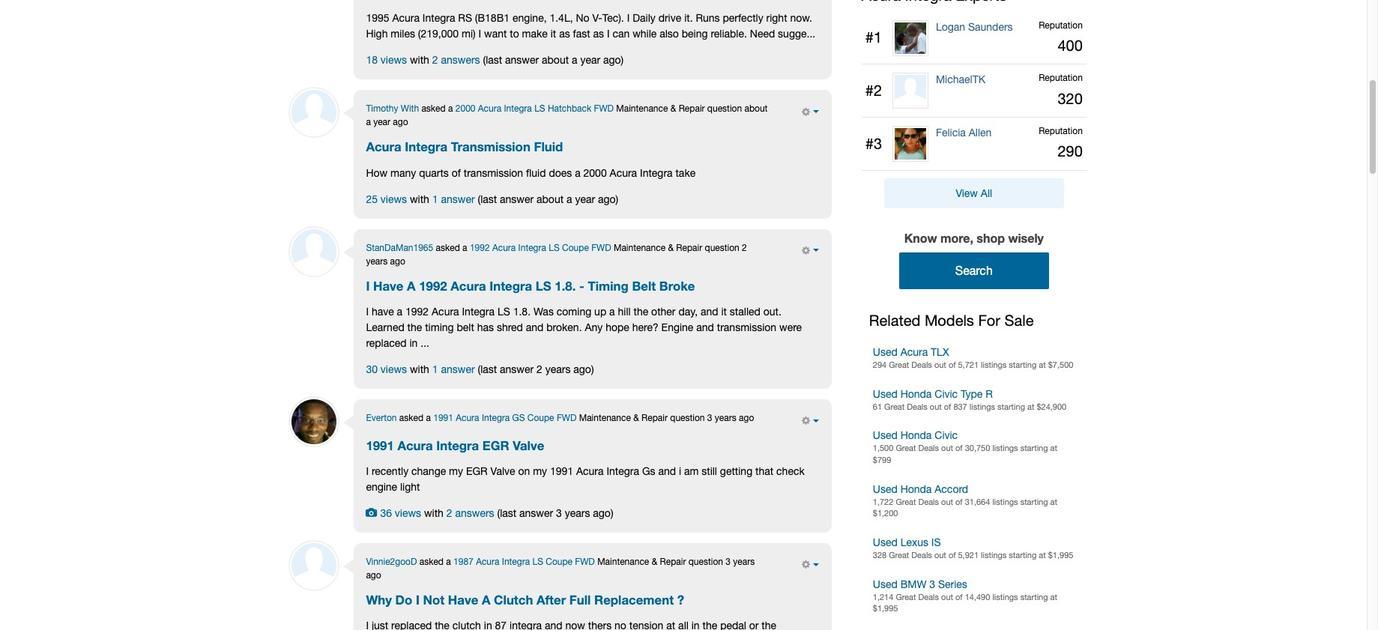 Task type: vqa. For each thing, say whether or not it's contained in the screenshot.
6040
no



Task type: locate. For each thing, give the bounding box(es) containing it.
(last for 30 views
[[478, 363, 497, 375]]

maintenance right hatchback
[[616, 104, 668, 114]]

of inside used honda civic type r 61 great deals out of 837 listings starting at $24,900
[[944, 402, 952, 411]]

& inside maintenance & repair             question             2 years ago
[[668, 243, 674, 253]]

civic up 837
[[935, 388, 958, 400]]

great for used acura tlx
[[889, 360, 910, 369]]

1 vertical spatial reputation
[[1039, 73, 1083, 84]]

0 vertical spatial 1991
[[433, 413, 453, 423]]

1 vertical spatial it
[[721, 306, 727, 318]]

0 horizontal spatial transmission
[[464, 167, 523, 179]]

day,
[[679, 306, 698, 318]]

ls up shred
[[498, 306, 510, 318]]

repair inside maintenance & repair             question             2 years ago
[[676, 243, 703, 253]]

ls for i have a 1992 acura integra ls 1.8.  - timing belt broke
[[536, 279, 551, 294]]

1 vertical spatial civic
[[935, 430, 958, 442]]

1995 acura integra rs (b18b1 engine, 1.4l, no     v-tec). i daily drive it. runs perfectly right now. high miles (219,000 mi) i want to make it as fast as  i can while also being reliable. need sugge...
[[366, 12, 816, 40]]

deals down used acura tlx link
[[912, 360, 932, 369]]

0 horizontal spatial it
[[551, 28, 556, 40]]

1 vertical spatial year
[[373, 117, 391, 128]]

1 vertical spatial 2000
[[584, 167, 607, 179]]

reputation for 400
[[1039, 20, 1083, 31]]

does
[[549, 167, 572, 179]]

of left 5,921
[[949, 551, 956, 560]]

2000 right does
[[584, 167, 607, 179]]

views right 18
[[381, 54, 407, 66]]

honda down used honda civic type r link
[[901, 430, 932, 442]]

6 used from the top
[[873, 579, 898, 591]]

1 vertical spatial honda
[[901, 430, 932, 442]]

deals inside used acura tlx 294 great deals out of 5,721 listings starting at $7,500
[[912, 360, 932, 369]]

out.
[[764, 306, 782, 318]]

out inside used honda civic type r 61 great deals out of 837 listings starting at $24,900
[[930, 402, 942, 411]]

1.8. inside i have a 1992 acura integra ls 1.8.  was coming up a hill the other day, and it  stalled out. learned the timing belt has shred and broken.  any hope here?   engine and transmission were replaced in ...
[[513, 306, 531, 318]]

views for 30 views
[[381, 363, 407, 375]]

2 honda from the top
[[901, 430, 932, 442]]

answer
[[505, 54, 539, 66], [441, 193, 475, 205], [500, 193, 534, 205], [441, 363, 475, 375], [500, 363, 534, 375], [520, 508, 553, 520]]

1991 up the recently
[[366, 439, 394, 454]]

belt
[[632, 279, 656, 294]]

out down accord
[[942, 497, 954, 506]]

it inside 1995 acura integra rs (b18b1 engine, 1.4l, no     v-tec). i daily drive it. runs perfectly right now. high miles (219,000 mi) i want to make it as fast as  i can while also being reliable. need sugge...
[[551, 28, 556, 40]]

reputation for 320
[[1039, 73, 1083, 84]]

used inside "used bmw 3 series 1,214 great deals out of 14,490 listings starting at $1,995"
[[873, 579, 898, 591]]

0 vertical spatial valve
[[513, 439, 544, 454]]

starting inside used honda accord 1,722 great deals out of 31,664 listings starting at $1,200
[[1021, 497, 1048, 506]]

hill
[[618, 306, 631, 318]]

used up 294
[[873, 346, 898, 358]]

year down how many quarts of transmission fluid does a  2000 acura integra take
[[575, 193, 595, 205]]

used honda accord 1,722 great deals out of 31,664 listings starting at $1,200
[[873, 483, 1058, 518]]

2 vertical spatial year
[[575, 193, 595, 205]]

deals inside used honda accord 1,722 great deals out of 31,664 listings starting at $1,200
[[919, 497, 939, 506]]

no
[[576, 12, 590, 24]]

i up engine
[[366, 466, 369, 478]]

& inside maintenance & repair             question             3 years ago
[[652, 557, 658, 568]]

1 vertical spatial 1.8.
[[513, 306, 531, 318]]

1992
[[470, 243, 490, 253], [419, 279, 447, 294], [406, 306, 429, 318]]

civic
[[935, 388, 958, 400], [935, 430, 958, 442]]

0 horizontal spatial a
[[407, 279, 416, 294]]

acura inside 1995 acura integra rs (b18b1 engine, 1.4l, no     v-tec). i daily drive it. runs perfectly right now. high miles (219,000 mi) i want to make it as fast as  i can while also being reliable. need sugge...
[[392, 12, 420, 24]]

1992 inside i have a 1992 acura integra ls 1.8.  was coming up a hill the other day, and it  stalled out. learned the timing belt has shred and broken.  any hope here?   engine and transmission were replaced in ...
[[406, 306, 429, 318]]

repair for why do i not have a clutch after full replacement ?
[[660, 557, 686, 568]]

1 my from the left
[[449, 466, 463, 478]]

ls inside "i have a 1992 acura integra ls 1.8.  - timing belt broke" link
[[536, 279, 551, 294]]

0 vertical spatial 1 answer link
[[432, 193, 475, 205]]

answers up 'vinnie2good asked a 1987 acura integra ls coupe fwd'
[[455, 508, 494, 520]]

0 vertical spatial 2000
[[456, 104, 476, 114]]

deals down the 'lexus'
[[912, 551, 932, 560]]

maintenance inside maintenance & repair             question             about a year ago
[[616, 104, 668, 114]]

at inside used acura tlx 294 great deals out of 5,721 listings starting at $7,500
[[1039, 360, 1046, 369]]

2 vertical spatial coupe
[[546, 557, 573, 568]]

with
[[410, 54, 429, 66], [410, 193, 429, 205], [410, 363, 429, 375], [424, 508, 444, 520]]

$799
[[873, 456, 892, 465]]

honda inside used honda accord 1,722 great deals out of 31,664 listings starting at $1,200
[[901, 483, 932, 495]]

2 up everton asked a 1991 acura integra gs coupe fwd maintenance & repair             question             3 years ago
[[537, 363, 543, 375]]

$24,900
[[1037, 402, 1067, 411]]

integra inside i recently change my egr valve on my 1991 acura integra gs and i am still  getting that check engine light
[[607, 466, 639, 478]]

at inside used honda accord 1,722 great deals out of 31,664 listings starting at $1,200
[[1051, 497, 1058, 506]]

listings inside used honda civic type r 61 great deals out of 837 listings starting at $24,900
[[970, 402, 996, 411]]

0 horizontal spatial the
[[407, 321, 422, 333]]

at for used honda accord
[[1051, 497, 1058, 506]]

used inside used lexus is 328 great deals out of 5,921 listings starting at $1,995
[[873, 537, 898, 549]]

getting
[[720, 466, 753, 478]]

view all link
[[884, 178, 1064, 208]]

reputation up 400
[[1039, 20, 1083, 31]]

1 horizontal spatial 1.8.
[[555, 279, 576, 294]]

search link
[[899, 253, 1049, 289]]

of left 30,750
[[956, 444, 963, 453]]

used inside used honda civic 1,500 great deals out of 30,750 listings starting at $799
[[873, 430, 898, 442]]

repair up take
[[679, 104, 705, 114]]

1991 up 1991 acura integra egr valve
[[433, 413, 453, 423]]

also
[[660, 28, 679, 40]]

honda inside used honda civic type r 61 great deals out of 837 listings starting at $24,900
[[901, 388, 932, 400]]

1 vertical spatial have
[[448, 593, 478, 608]]

2 1 answer link from the top
[[432, 363, 475, 375]]

rs
[[458, 12, 472, 24]]

1 horizontal spatial $1,995
[[1049, 551, 1074, 560]]

2 answers link for with
[[432, 54, 480, 66]]

1991 acura integra egr valve
[[366, 439, 544, 454]]

1 vertical spatial a
[[482, 593, 491, 608]]

asked for integra
[[399, 413, 424, 423]]

valve
[[513, 439, 544, 454], [491, 466, 515, 478]]

deals inside used lexus is 328 great deals out of 5,921 listings starting at $1,995
[[912, 551, 932, 560]]

1 used from the top
[[873, 346, 898, 358]]

about
[[542, 54, 569, 66], [745, 104, 768, 114], [537, 193, 564, 205]]

integra left take
[[640, 167, 673, 179]]

& inside maintenance & repair             question             about a year ago
[[671, 104, 676, 114]]

1 down timing
[[432, 363, 438, 375]]

1987
[[454, 557, 474, 568]]

ls inside i have a 1992 acura integra ls 1.8.  was coming up a hill the other day, and it  stalled out. learned the timing belt has shred and broken.  any hope here?   engine and transmission were replaced in ...
[[498, 306, 510, 318]]

maintenance for why do i not have a clutch after full replacement ?
[[598, 557, 649, 568]]

question for i have a 1992 acura integra ls 1.8.  - timing belt broke
[[705, 243, 740, 253]]

question
[[708, 104, 742, 114], [705, 243, 740, 253], [670, 413, 705, 423], [689, 557, 723, 568]]

repair inside maintenance & repair             question             about a year ago
[[679, 104, 705, 114]]

1 answer link for transmission
[[432, 193, 475, 205]]

reputation 400
[[1039, 20, 1083, 54]]

r
[[986, 388, 993, 400]]

acura integra transmission fluid
[[366, 140, 563, 155]]

1 answer link down quarts
[[432, 193, 475, 205]]

2 civic from the top
[[935, 430, 958, 442]]

why
[[366, 593, 392, 608]]

coupe up -
[[562, 243, 589, 253]]

0 vertical spatial 1992
[[470, 243, 490, 253]]

1 1 answer link from the top
[[432, 193, 475, 205]]

integra left gs
[[607, 466, 639, 478]]

used inside used honda accord 1,722 great deals out of 31,664 listings starting at $1,200
[[873, 483, 898, 495]]

listings inside used honda civic 1,500 great deals out of 30,750 listings starting at $799
[[993, 444, 1018, 453]]

acura up timing
[[432, 306, 459, 318]]

used acura tlx link
[[873, 346, 949, 358]]

1 civic from the top
[[935, 388, 958, 400]]

0 vertical spatial 2 answers link
[[432, 54, 480, 66]]

1.8. for was
[[513, 306, 531, 318]]

with for 30 views
[[410, 363, 429, 375]]

question inside maintenance & repair             question             2 years ago
[[705, 243, 740, 253]]

3 honda from the top
[[901, 483, 932, 495]]

0 vertical spatial about
[[542, 54, 569, 66]]

i inside i have a 1992 acura integra ls 1.8.  was coming up a hill the other day, and it  stalled out. learned the timing belt has shred and broken.  any hope here?   engine and transmission were replaced in ...
[[366, 306, 369, 318]]

ls up why do i not have a clutch after full replacement ?
[[533, 557, 543, 568]]

used bmw 3 series link
[[873, 579, 968, 591]]

question inside maintenance & repair             question             3 years ago
[[689, 557, 723, 568]]

0 vertical spatial it
[[551, 28, 556, 40]]

honda left accord
[[901, 483, 932, 495]]

of inside used acura tlx 294 great deals out of 5,721 listings starting at $7,500
[[949, 360, 956, 369]]

1 vertical spatial 1 answer link
[[432, 363, 475, 375]]

2 vertical spatial reputation
[[1039, 126, 1083, 137]]

4 used from the top
[[873, 483, 898, 495]]

1 horizontal spatial it
[[721, 306, 727, 318]]

0 vertical spatial transmission
[[464, 167, 523, 179]]

views right 25 on the left of the page
[[381, 193, 407, 205]]

a right 'up'
[[609, 306, 615, 318]]

out left 30,750
[[942, 444, 954, 453]]

1
[[432, 193, 438, 205], [432, 363, 438, 375]]

0 vertical spatial reputation
[[1039, 20, 1083, 31]]

deals down used honda civic link
[[919, 444, 939, 453]]

2000 acura integra ls hatchback fwd link
[[456, 104, 614, 114]]

0 vertical spatial a
[[407, 279, 416, 294]]

1 vertical spatial valve
[[491, 466, 515, 478]]

as
[[559, 28, 570, 40], [593, 28, 604, 40]]

1 vertical spatial coupe
[[528, 413, 554, 423]]

series
[[938, 579, 968, 591]]

3 inside maintenance & repair             question             3 years ago
[[726, 557, 731, 568]]

25
[[366, 193, 378, 205]]

0 vertical spatial honda
[[901, 388, 932, 400]]

a down timothy
[[366, 117, 371, 128]]

used lexus is 328 great deals out of 5,921 listings starting at $1,995
[[873, 537, 1074, 560]]

shred
[[497, 321, 523, 333]]

the up in
[[407, 321, 422, 333]]

light
[[400, 481, 420, 493]]

1 honda from the top
[[901, 388, 932, 400]]

listings inside used lexus is 328 great deals out of 5,921 listings starting at $1,995
[[981, 551, 1007, 560]]

asked for i
[[420, 557, 444, 568]]

5,721
[[958, 360, 979, 369]]

1992 for asked
[[470, 243, 490, 253]]

i right tec).
[[627, 12, 630, 24]]

ago down vinnie2good link
[[366, 571, 381, 581]]

maintenance inside maintenance & repair             question             2 years ago
[[614, 243, 666, 253]]

used inside used acura tlx 294 great deals out of 5,721 listings starting at $7,500
[[873, 346, 898, 358]]

acura inside i have a 1992 acura integra ls 1.8.  was coming up a hill the other day, and it  stalled out. learned the timing belt has shred and broken.  any hope here?   engine and transmission were replaced in ...
[[432, 306, 459, 318]]

1 horizontal spatial have
[[448, 593, 478, 608]]

more,
[[941, 231, 974, 245]]

starting left $24,900
[[998, 402, 1025, 411]]

question inside maintenance & repair             question             about a year ago
[[708, 104, 742, 114]]

2000 up acura integra transmission fluid
[[456, 104, 476, 114]]

listings
[[981, 360, 1007, 369], [970, 402, 996, 411], [993, 444, 1018, 453], [993, 497, 1018, 506], [981, 551, 1007, 560], [993, 593, 1018, 602]]

about inside maintenance & repair             question             about a year ago
[[745, 104, 768, 114]]

0 vertical spatial answers
[[441, 54, 480, 66]]

2 vertical spatial honda
[[901, 483, 932, 495]]

out down used honda civic type r link
[[930, 402, 942, 411]]

2 1 from the top
[[432, 363, 438, 375]]

of inside used honda civic 1,500 great deals out of 30,750 listings starting at $799
[[956, 444, 963, 453]]

repair up broke on the top of page
[[676, 243, 703, 253]]

1 horizontal spatial transmission
[[717, 321, 777, 333]]

ls up was
[[536, 279, 551, 294]]

out
[[935, 360, 947, 369], [930, 402, 942, 411], [942, 444, 954, 453], [942, 497, 954, 506], [935, 551, 947, 560], [942, 593, 954, 602]]

starting inside "used bmw 3 series 1,214 great deals out of 14,490 listings starting at $1,995"
[[1021, 593, 1048, 602]]

coupe for acura
[[562, 243, 589, 253]]

1 horizontal spatial a
[[482, 593, 491, 608]]

coupe up after
[[546, 557, 573, 568]]

1 answer link
[[432, 193, 475, 205], [432, 363, 475, 375]]

great for used honda accord
[[896, 497, 916, 506]]

0 vertical spatial 1.8.
[[555, 279, 576, 294]]

repair up ?
[[660, 557, 686, 568]]

0 horizontal spatial my
[[449, 466, 463, 478]]

out inside used honda accord 1,722 great deals out of 31,664 listings starting at $1,200
[[942, 497, 954, 506]]

replaced
[[366, 337, 407, 349]]

a right with
[[448, 104, 453, 114]]

0 horizontal spatial have
[[373, 279, 404, 294]]

0 vertical spatial the
[[634, 306, 649, 318]]

1 vertical spatial 2 answers link
[[447, 508, 494, 520]]

maintenance for i have a 1992 acura integra ls 1.8.  - timing belt broke
[[614, 243, 666, 253]]

0 horizontal spatial as
[[559, 28, 570, 40]]

a left clutch
[[482, 593, 491, 608]]

change
[[412, 466, 446, 478]]

0 vertical spatial civic
[[935, 388, 958, 400]]

integra inside 1995 acura integra rs (b18b1 engine, 1.4l, no     v-tec). i daily drive it. runs perfectly right now. high miles (219,000 mi) i want to make it as fast as  i can while also being reliable. need sugge...
[[423, 12, 455, 24]]

i left have
[[366, 306, 369, 318]]

honda inside used honda civic 1,500 great deals out of 30,750 listings starting at $799
[[901, 430, 932, 442]]

of down accord
[[956, 497, 963, 506]]

2 vertical spatial 1991
[[550, 466, 574, 478]]

1 1 from the top
[[432, 193, 438, 205]]

ls for standaman1965 asked a 1992 acura integra ls coupe fwd
[[549, 243, 560, 253]]

egr inside i recently change my egr valve on my 1991 acura integra gs and i am still  getting that check engine light
[[466, 466, 488, 478]]

ago down the standaman1965
[[390, 256, 405, 267]]

1 reputation from the top
[[1039, 20, 1083, 31]]

1 for a
[[432, 363, 438, 375]]

1 vertical spatial transmission
[[717, 321, 777, 333]]

standaman1965 link
[[366, 243, 433, 253]]

3 reputation from the top
[[1039, 126, 1083, 137]]

deals inside "used bmw 3 series 1,214 great deals out of 14,490 listings starting at $1,995"
[[919, 593, 939, 602]]

integra
[[423, 12, 455, 24], [504, 104, 532, 114], [405, 140, 448, 155], [640, 167, 673, 179], [518, 243, 546, 253], [490, 279, 532, 294], [462, 306, 495, 318], [482, 413, 510, 423], [437, 439, 479, 454], [607, 466, 639, 478], [502, 557, 530, 568]]

being
[[682, 28, 708, 40]]

can
[[613, 28, 630, 40]]

listings inside used acura tlx 294 great deals out of 5,721 listings starting at $7,500
[[981, 360, 1007, 369]]

honda for 1,500
[[901, 430, 932, 442]]

starting inside used lexus is 328 great deals out of 5,921 listings starting at $1,995
[[1009, 551, 1037, 560]]

1.4l,
[[550, 12, 573, 24]]

with down quarts
[[410, 193, 429, 205]]

2 horizontal spatial 1991
[[550, 466, 574, 478]]

fwd up full
[[575, 557, 595, 568]]

answers down mi)
[[441, 54, 480, 66]]

0 horizontal spatial $1,995
[[873, 605, 898, 614]]

25 views with 1 answer (last answer about a year ago)
[[366, 193, 619, 205]]

great inside used honda civic 1,500 great deals out of 30,750 listings starting at $799
[[896, 444, 916, 453]]

0 vertical spatial coupe
[[562, 243, 589, 253]]

2 vertical spatial about
[[537, 193, 564, 205]]

starting inside used acura tlx 294 great deals out of 5,721 listings starting at $7,500
[[1009, 360, 1037, 369]]

used inside used honda civic type r 61 great deals out of 837 listings starting at $24,900
[[873, 388, 898, 400]]

has
[[477, 321, 494, 333]]

repair for i have a 1992 acura integra ls 1.8.  - timing belt broke
[[676, 243, 703, 253]]

of down series
[[956, 593, 963, 602]]

used up "1,500"
[[873, 430, 898, 442]]

i recently change my egr valve on my 1991 acura integra gs and i am still  getting that check engine light
[[366, 466, 805, 493]]

2000
[[456, 104, 476, 114], [584, 167, 607, 179]]

years inside maintenance & repair             question             3 years ago
[[733, 557, 755, 568]]

(last down want
[[483, 54, 502, 66]]

1 vertical spatial $1,995
[[873, 605, 898, 614]]

deals inside used honda civic 1,500 great deals out of 30,750 listings starting at $799
[[919, 444, 939, 453]]

great inside used acura tlx 294 great deals out of 5,721 listings starting at $7,500
[[889, 360, 910, 369]]

with for 25 views
[[410, 193, 429, 205]]

1992 for have
[[419, 279, 447, 294]]

answer down quarts
[[441, 193, 475, 205]]

starting for used lexus is
[[1009, 551, 1037, 560]]

valve left on
[[491, 466, 515, 478]]

starting inside used honda civic 1,500 great deals out of 30,750 listings starting at $799
[[1021, 444, 1048, 453]]

1 horizontal spatial the
[[634, 306, 649, 318]]

(last down has
[[478, 363, 497, 375]]

1992 for have
[[406, 306, 429, 318]]

2 my from the left
[[533, 466, 547, 478]]

1 vertical spatial 1992
[[419, 279, 447, 294]]

reputation up the 290
[[1039, 126, 1083, 137]]

1991 acura integra gs coupe fwd link
[[433, 413, 577, 423]]

maintenance inside maintenance & repair             question             3 years ago
[[598, 557, 649, 568]]

have right not
[[448, 593, 478, 608]]

acura up miles
[[392, 12, 420, 24]]

deals down used honda civic type r link
[[907, 402, 928, 411]]

1995
[[366, 12, 389, 24]]

fwd for acura
[[592, 243, 611, 253]]

i up learned
[[366, 279, 370, 294]]

year inside maintenance & repair             question             about a year ago
[[373, 117, 391, 128]]

out for is
[[935, 551, 947, 560]]

maintenance up i recently change my egr valve on my 1991 acura integra gs and i am still  getting that check engine light
[[579, 413, 631, 423]]

years inside maintenance & repair             question             2 years ago
[[366, 256, 388, 267]]

1 horizontal spatial as
[[593, 28, 604, 40]]

listings inside used honda accord 1,722 great deals out of 31,664 listings starting at $1,200
[[993, 497, 1018, 506]]

honda for type
[[901, 388, 932, 400]]

0 vertical spatial have
[[373, 279, 404, 294]]

acura left gs
[[576, 466, 604, 478]]

a up 1991 acura integra egr valve
[[426, 413, 431, 423]]

1.8. left -
[[555, 279, 576, 294]]

0 vertical spatial 1
[[432, 193, 438, 205]]

used for used lexus is
[[873, 537, 898, 549]]

1 vertical spatial answers
[[455, 508, 494, 520]]

tec).
[[602, 12, 624, 24]]

& for why do i not have a clutch after full replacement ?
[[652, 557, 658, 568]]

0 vertical spatial year
[[581, 54, 601, 66]]

great inside used honda accord 1,722 great deals out of 31,664 listings starting at $1,200
[[896, 497, 916, 506]]

0 vertical spatial egr
[[483, 439, 509, 454]]

3 used from the top
[[873, 430, 898, 442]]

at inside used lexus is 328 great deals out of 5,921 listings starting at $1,995
[[1039, 551, 1046, 560]]

1 horizontal spatial 1991
[[433, 413, 453, 423]]

2 inside maintenance & repair             question             2 years ago
[[742, 243, 747, 253]]

2 reputation from the top
[[1039, 73, 1083, 84]]

837
[[954, 402, 968, 411]]

integra up clutch
[[502, 557, 530, 568]]

1 down quarts
[[432, 193, 438, 205]]

with down miles
[[410, 54, 429, 66]]

i inside i recently change my egr valve on my 1991 acura integra gs and i am still  getting that check engine light
[[366, 466, 369, 478]]

i left can
[[607, 28, 610, 40]]

400
[[1058, 37, 1083, 54]]

of inside used lexus is 328 great deals out of 5,921 listings starting at $1,995
[[949, 551, 956, 560]]

great for used lexus is
[[889, 551, 910, 560]]

starting for used honda accord
[[1021, 497, 1048, 506]]

0 horizontal spatial 1991
[[366, 439, 394, 454]]

fwd up timing
[[592, 243, 611, 253]]

have inside "link"
[[448, 593, 478, 608]]

1 vertical spatial about
[[745, 104, 768, 114]]

1992 acura integra ls coupe fwd link
[[470, 243, 611, 253]]

fwd right hatchback
[[594, 104, 614, 114]]

0 horizontal spatial 1.8.
[[513, 306, 531, 318]]

3 inside "used bmw 3 series 1,214 great deals out of 14,490 listings starting at $1,995"
[[930, 579, 936, 591]]

1991
[[433, 413, 453, 423], [366, 439, 394, 454], [550, 466, 574, 478]]

used honda civic link
[[873, 430, 958, 442]]

1 vertical spatial egr
[[466, 466, 488, 478]]

used acura tlx 294 great deals out of 5,721 listings starting at $7,500
[[873, 346, 1074, 369]]

30,750
[[965, 444, 991, 453]]

as down v- in the left top of the page
[[593, 28, 604, 40]]

1 answer link for a
[[432, 363, 475, 375]]

5 used from the top
[[873, 537, 898, 549]]

a down 25 views with 1 answer (last answer about a year ago)
[[463, 243, 467, 253]]

civic inside used honda civic 1,500 great deals out of 30,750 listings starting at $799
[[935, 430, 958, 442]]

out inside used acura tlx 294 great deals out of 5,721 listings starting at $7,500
[[935, 360, 947, 369]]

0 vertical spatial $1,995
[[1049, 551, 1074, 560]]

?
[[677, 593, 684, 608]]

repair
[[679, 104, 705, 114], [676, 243, 703, 253], [642, 413, 668, 423], [660, 557, 686, 568]]

at inside used honda civic 1,500 great deals out of 30,750 listings starting at $799
[[1051, 444, 1058, 453]]

fwd for have
[[575, 557, 595, 568]]

transmission
[[464, 167, 523, 179], [717, 321, 777, 333]]

maintenance for acura integra transmission fluid
[[616, 104, 668, 114]]

1 for transmission
[[432, 193, 438, 205]]

civic inside used honda civic type r 61 great deals out of 837 listings starting at $24,900
[[935, 388, 958, 400]]

year for 18 views with 2 answers (last answer about a year ago)
[[581, 54, 601, 66]]

acura up transmission
[[478, 104, 502, 114]]

& for i have a 1992 acura integra ls 1.8.  - timing belt broke
[[668, 243, 674, 253]]

used up 1,722
[[873, 483, 898, 495]]

starting
[[1009, 360, 1037, 369], [998, 402, 1025, 411], [1021, 444, 1048, 453], [1021, 497, 1048, 506], [1009, 551, 1037, 560], [1021, 593, 1048, 602]]

repair inside maintenance & repair             question             3 years ago
[[660, 557, 686, 568]]

acura inside used acura tlx 294 great deals out of 5,721 listings starting at $7,500
[[901, 346, 928, 358]]

out down series
[[942, 593, 954, 602]]

acura left tlx
[[901, 346, 928, 358]]

acura inside i recently change my egr valve on my 1991 acura integra gs and i am still  getting that check engine light
[[576, 466, 604, 478]]

2 vertical spatial 1992
[[406, 306, 429, 318]]

maintenance up replacement
[[598, 557, 649, 568]]

great inside used honda civic type r 61 great deals out of 837 listings starting at $24,900
[[885, 402, 905, 411]]

deals down used bmw 3 series link
[[919, 593, 939, 602]]

and inside i recently change my egr valve on my 1991 acura integra gs and i am still  getting that check engine light
[[658, 466, 676, 478]]

as down 1.4l,
[[559, 28, 570, 40]]

reputation up 320
[[1039, 73, 1083, 84]]

ago
[[393, 117, 408, 128], [390, 256, 405, 267], [739, 413, 754, 423], [366, 571, 381, 581]]

bmw
[[901, 579, 927, 591]]

it.
[[685, 12, 693, 24]]

out inside used honda civic 1,500 great deals out of 30,750 listings starting at $799
[[942, 444, 954, 453]]

my down 1991 acura integra egr valve link
[[449, 466, 463, 478]]

1 horizontal spatial my
[[533, 466, 547, 478]]

integra up transmission
[[504, 104, 532, 114]]

do
[[395, 593, 412, 608]]

(last up the standaman1965 asked a 1992 acura integra ls coupe fwd
[[478, 193, 497, 205]]

maintenance & repair             question             2 years ago
[[366, 243, 747, 267]]

1 vertical spatial 1
[[432, 363, 438, 375]]

a
[[407, 279, 416, 294], [482, 593, 491, 608]]

honda
[[901, 388, 932, 400], [901, 430, 932, 442], [901, 483, 932, 495]]

1 horizontal spatial 2000
[[584, 167, 607, 179]]

2 used from the top
[[873, 388, 898, 400]]

view
[[956, 187, 978, 199]]

have up have
[[373, 279, 404, 294]]



Task type: describe. For each thing, give the bounding box(es) containing it.
civic for used honda civic type r
[[935, 388, 958, 400]]

everton asked a 1991 acura integra gs coupe fwd maintenance & repair             question             3 years ago
[[366, 413, 754, 423]]

1 as from the left
[[559, 28, 570, 40]]

maintenance & repair             question             about a year ago
[[366, 104, 768, 128]]

out for tlx
[[935, 360, 947, 369]]

and down day,
[[697, 321, 714, 333]]

used for used acura tlx
[[873, 346, 898, 358]]

runs
[[696, 12, 720, 24]]

take
[[676, 167, 696, 179]]

deals for is
[[912, 551, 932, 560]]

of right quarts
[[452, 167, 461, 179]]

felicia
[[936, 127, 966, 139]]

integra up change
[[437, 439, 479, 454]]

acura left take
[[610, 167, 637, 179]]

ago inside maintenance & repair             question             3 years ago
[[366, 571, 381, 581]]

about for 18 views with 2 answers (last answer about a year ago)
[[542, 54, 569, 66]]

perfectly
[[723, 12, 764, 24]]

i have a 1992 acura integra ls 1.8.  was coming up a hill the other day, and it  stalled out. learned the timing belt has shred and broken.  any hope here?   engine and transmission were replaced in ...
[[366, 306, 802, 349]]

many
[[391, 167, 416, 179]]

1 vertical spatial 1991
[[366, 439, 394, 454]]

deals for civic
[[919, 444, 939, 453]]

at inside used honda civic type r 61 great deals out of 837 listings starting at $24,900
[[1028, 402, 1035, 411]]

sugge...
[[778, 28, 816, 40]]

used for used honda accord
[[873, 483, 898, 495]]

1 vertical spatial the
[[407, 321, 422, 333]]

engine
[[662, 321, 694, 333]]

asked right with
[[422, 104, 446, 114]]

need
[[750, 28, 775, 40]]

used honda civic 1,500 great deals out of 30,750 listings starting at $799
[[873, 430, 1058, 465]]

and right day,
[[701, 306, 719, 318]]

broke
[[660, 279, 695, 294]]

check
[[777, 466, 805, 478]]

integra up quarts
[[405, 140, 448, 155]]

61
[[873, 402, 882, 411]]

290
[[1058, 143, 1083, 160]]

integra left gs on the left bottom of the page
[[482, 413, 510, 423]]

listings inside "used bmw 3 series 1,214 great deals out of 14,490 listings starting at $1,995"
[[993, 593, 1018, 602]]

engine
[[366, 481, 397, 493]]

used for used honda civic
[[873, 430, 898, 442]]

36 views
[[380, 508, 421, 520]]

acura up 'i have a 1992 acura integra ls 1.8.  - timing belt broke'
[[492, 243, 516, 253]]

deals for accord
[[919, 497, 939, 506]]

14,490
[[965, 593, 991, 602]]

with
[[401, 104, 419, 114]]

accord
[[935, 483, 969, 495]]

learned
[[366, 321, 405, 333]]

5,921
[[958, 551, 979, 560]]

30
[[366, 363, 378, 375]]

know more, shop wisely
[[905, 231, 1044, 245]]

replacement
[[595, 593, 674, 608]]

year for 25 views with 1 answer (last answer about a year ago)
[[575, 193, 595, 205]]

used lexus is link
[[873, 537, 941, 549]]

a inside maintenance & repair             question             about a year ago
[[366, 117, 371, 128]]

acura up the belt
[[451, 279, 486, 294]]

great for used honda civic
[[896, 444, 916, 453]]

maintenance & repair             question             3 years ago
[[366, 557, 755, 581]]

18 views link
[[366, 54, 407, 66]]

18 views with 2 answers (last answer about a year ago)
[[366, 54, 624, 66]]

2 as from the left
[[593, 28, 604, 40]]

#1
[[866, 29, 882, 46]]

ago inside maintenance & repair             question             about a year ago
[[393, 117, 408, 128]]

2 right 36 views
[[447, 508, 452, 520]]

ls for vinnie2good asked a 1987 acura integra ls coupe fwd
[[533, 557, 543, 568]]

1.8. for -
[[555, 279, 576, 294]]

ago inside maintenance & repair             question             2 years ago
[[390, 256, 405, 267]]

i have a 1992 acura integra ls 1.8.  - timing belt broke link
[[366, 279, 695, 294]]

fwd for valve
[[557, 413, 577, 423]]

standaman1965
[[366, 243, 433, 253]]

i inside why do i not have a clutch after full replacement ? "link"
[[416, 593, 420, 608]]

vinnie2good
[[366, 557, 417, 568]]

quarts
[[419, 167, 449, 179]]

acura up change
[[398, 439, 433, 454]]

a down does
[[567, 193, 572, 205]]

out inside "used bmw 3 series 1,214 great deals out of 14,490 listings starting at $1,995"
[[942, 593, 954, 602]]

after
[[537, 593, 566, 608]]

mi)
[[462, 28, 476, 40]]

wisely
[[1009, 231, 1044, 245]]

clutch
[[494, 593, 533, 608]]

of inside "used bmw 3 series 1,214 great deals out of 14,490 listings starting at $1,995"
[[956, 593, 963, 602]]

at for used acura tlx
[[1039, 360, 1046, 369]]

coming
[[557, 306, 592, 318]]

a left 1987
[[446, 557, 451, 568]]

other
[[651, 306, 676, 318]]

& for acura integra transmission fluid
[[671, 104, 676, 114]]

a right have
[[397, 306, 403, 318]]

$1,995 inside used lexus is 328 great deals out of 5,921 listings starting at $1,995
[[1049, 551, 1074, 560]]

294
[[873, 360, 887, 369]]

answer down on
[[520, 508, 553, 520]]

starting for used honda civic
[[1021, 444, 1048, 453]]

related models for sale
[[869, 312, 1034, 329]]

listings for tlx
[[981, 360, 1007, 369]]

i right mi)
[[479, 28, 481, 40]]

36
[[380, 508, 392, 520]]

full
[[570, 593, 591, 608]]

2 answers link for answers
[[447, 508, 494, 520]]

question for why do i not have a clutch after full replacement ?
[[689, 557, 723, 568]]

1991 inside i recently change my egr valve on my 1991 acura integra gs and i am still  getting that check engine light
[[550, 466, 574, 478]]

used honda accord link
[[873, 483, 969, 495]]

-
[[579, 279, 585, 294]]

honda for 1,722
[[901, 483, 932, 495]]

of inside used honda accord 1,722 great deals out of 31,664 listings starting at $1,200
[[956, 497, 963, 506]]

1,214
[[873, 593, 894, 602]]

tlx
[[931, 346, 949, 358]]

a inside "link"
[[482, 593, 491, 608]]

v-
[[593, 12, 603, 24]]

acura right 1987
[[476, 557, 500, 568]]

at inside "used bmw 3 series 1,214 great deals out of 14,490 listings starting at $1,995"
[[1051, 593, 1058, 602]]

(b18b1
[[475, 12, 510, 24]]

acura up how
[[366, 140, 402, 155]]

standaman1965 asked a 1992 acura integra ls coupe fwd
[[366, 243, 611, 253]]

vinnie2good asked a 1987 acura integra ls coupe fwd
[[366, 557, 595, 568]]

reputation for 290
[[1039, 126, 1083, 137]]

it inside i have a 1992 acura integra ls 1.8.  was coming up a hill the other day, and it  stalled out. learned the timing belt has shred and broken.  any hope here?   engine and transmission were replaced in ...
[[721, 306, 727, 318]]

listings for is
[[981, 551, 1007, 560]]

transmission inside i have a 1992 acura integra ls 1.8.  was coming up a hill the other day, and it  stalled out. learned the timing belt has shred and broken.  any hope here?   engine and transmission were replaced in ...
[[717, 321, 777, 333]]

views for 18 views
[[381, 54, 407, 66]]

about for 25 views with 1 answer (last answer about a year ago)
[[537, 193, 564, 205]]

a right does
[[575, 167, 581, 179]]

(last for 25 views
[[478, 193, 497, 205]]

want
[[484, 28, 507, 40]]

view all
[[956, 187, 993, 199]]

acura integra transmission fluid link
[[366, 140, 563, 155]]

listings for accord
[[993, 497, 1018, 506]]

here?
[[632, 321, 659, 333]]

question for acura integra transmission fluid
[[708, 104, 742, 114]]

know
[[905, 231, 938, 245]]

(last up 1987 acura integra ls coupe fwd link on the bottom left
[[497, 508, 517, 520]]

egr inside 1991 acura integra egr valve link
[[483, 439, 509, 454]]

broken.
[[547, 321, 582, 333]]

integra inside i have a 1992 acura integra ls 1.8.  was coming up a hill the other day, and it  stalled out. learned the timing belt has shred and broken.  any hope here?   engine and transmission were replaced in ...
[[462, 306, 495, 318]]

30 views with 1 answer (last answer 2 years ago)
[[366, 363, 594, 375]]

search
[[956, 264, 993, 277]]

ago up getting
[[739, 413, 754, 423]]

at for used lexus is
[[1039, 551, 1046, 560]]

all
[[981, 187, 993, 199]]

deals for tlx
[[912, 360, 932, 369]]

views for 25 views
[[381, 193, 407, 205]]

out for accord
[[942, 497, 954, 506]]

$1,995 inside "used bmw 3 series 1,214 great deals out of 14,490 listings starting at $1,995"
[[873, 605, 898, 614]]

with right 36 views
[[424, 508, 444, 520]]

gs
[[642, 466, 656, 478]]

listings for civic
[[993, 444, 1018, 453]]

fluid
[[526, 167, 546, 179]]

drive
[[659, 12, 682, 24]]

used for used bmw 3 series
[[873, 579, 898, 591]]

used for used honda civic type r
[[873, 388, 898, 400]]

#3
[[866, 135, 882, 152]]

out for civic
[[942, 444, 954, 453]]

great inside "used bmw 3 series 1,214 great deals out of 14,490 listings starting at $1,995"
[[896, 593, 916, 602]]

(last for 18 views
[[483, 54, 502, 66]]

valve inside i recently change my egr valve on my 1991 acura integra gs and i am still  getting that check engine light
[[491, 466, 515, 478]]

shop
[[977, 231, 1005, 245]]

a down fast
[[572, 54, 578, 66]]

coupe for valve
[[528, 413, 554, 423]]

asked for a
[[436, 243, 460, 253]]

fluid
[[534, 140, 563, 155]]

coupe for have
[[546, 557, 573, 568]]

starting inside used honda civic type r 61 great deals out of 837 listings starting at $24,900
[[998, 402, 1025, 411]]

1991 acura integra egr valve link
[[366, 439, 544, 454]]

views right '36'
[[395, 508, 421, 520]]

at for used honda civic
[[1051, 444, 1058, 453]]

0 horizontal spatial 2000
[[456, 104, 476, 114]]

31,664
[[965, 497, 991, 506]]

repair up gs
[[642, 413, 668, 423]]

ls for i have a 1992 acura integra ls 1.8.  was coming up a hill the other day, and it  stalled out. learned the timing belt has shred and broken.  any hope here?   engine and transmission were replaced in ...
[[498, 306, 510, 318]]

answer down to
[[505, 54, 539, 66]]

18
[[366, 54, 378, 66]]

felicia allen
[[936, 127, 992, 139]]

deals inside used honda civic type r 61 great deals out of 837 listings starting at $24,900
[[907, 402, 928, 411]]

30 views link
[[366, 363, 407, 375]]

i inside "i have a 1992 acura integra ls 1.8.  - timing belt broke" link
[[366, 279, 370, 294]]

answer down how many quarts of transmission fluid does a  2000 acura integra take
[[500, 193, 534, 205]]

starting for used acura tlx
[[1009, 360, 1037, 369]]

civic for used honda civic
[[935, 430, 958, 442]]

...
[[421, 337, 429, 349]]

integra up 'i have a 1992 acura integra ls 1.8.  - timing belt broke'
[[518, 243, 546, 253]]

2 down (219,000
[[432, 54, 438, 66]]

repair for acura integra transmission fluid
[[679, 104, 705, 114]]

1987 acura integra ls coupe fwd link
[[454, 557, 595, 568]]

on
[[518, 466, 530, 478]]

with for 18 views
[[410, 54, 429, 66]]

with 2 answers (last answer 3 years ago)
[[424, 508, 614, 520]]

integra up shred
[[490, 279, 532, 294]]

miles
[[391, 28, 415, 40]]

michaeltk
[[936, 74, 986, 86]]

answer down the belt
[[441, 363, 475, 375]]

answer down shred
[[500, 363, 534, 375]]

ls left hatchback
[[535, 104, 545, 114]]

reputation 320
[[1039, 73, 1083, 107]]

1,722
[[873, 497, 894, 506]]

$7,500
[[1049, 360, 1074, 369]]

and down was
[[526, 321, 544, 333]]

acura up 1991 acura integra egr valve
[[456, 413, 479, 423]]



